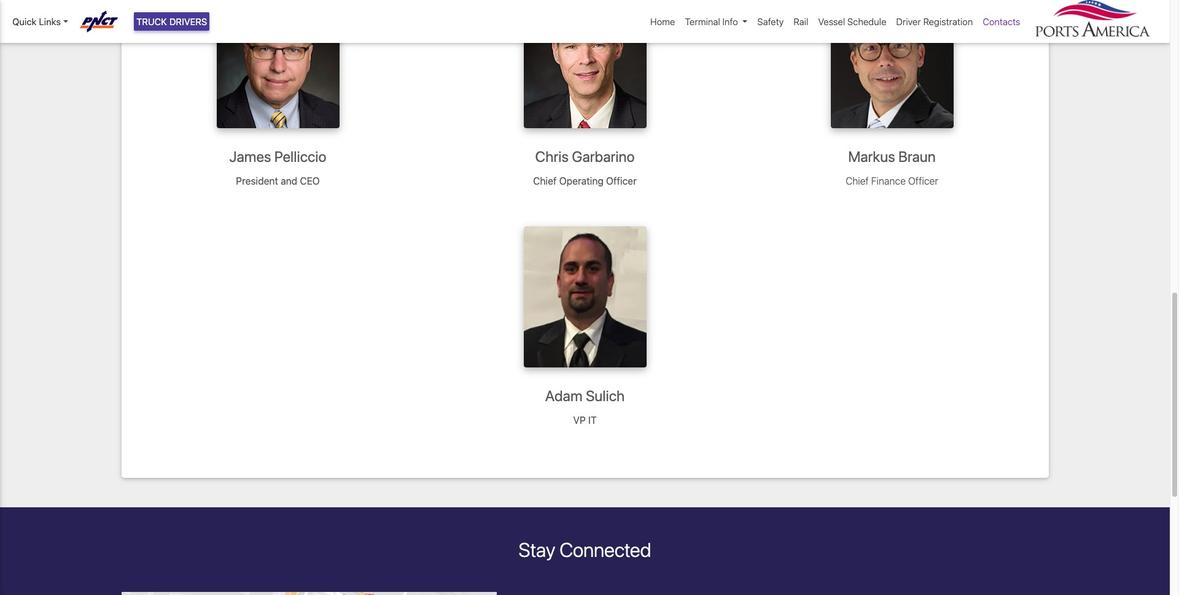 Task type: describe. For each thing, give the bounding box(es) containing it.
vessel schedule link
[[813, 10, 892, 33]]

finance
[[871, 176, 906, 187]]

vp
[[573, 415, 586, 426]]

truck
[[136, 16, 167, 27]]

safety link
[[753, 10, 789, 33]]

vessel schedule
[[818, 16, 887, 27]]

driver registration
[[896, 16, 973, 27]]

operating
[[559, 176, 604, 187]]

drivers
[[169, 16, 207, 27]]

adam
[[545, 388, 583, 405]]

links
[[39, 16, 61, 27]]

garbarino
[[572, 148, 635, 165]]

it
[[588, 415, 597, 426]]

rail link
[[789, 10, 813, 33]]

chief for chris garbarino
[[533, 176, 557, 187]]

and
[[281, 176, 297, 187]]

truck drivers
[[136, 16, 207, 27]]

registration
[[924, 16, 973, 27]]

chief finance officer
[[846, 176, 939, 187]]

president
[[236, 176, 278, 187]]

vessel
[[818, 16, 845, 27]]

terminal info link
[[680, 10, 753, 33]]

james pelliccio
[[229, 148, 327, 165]]

home link
[[646, 10, 680, 33]]

contacts
[[983, 16, 1021, 27]]

chris garbarino image
[[524, 0, 646, 128]]

ceo
[[300, 176, 320, 187]]

truck drivers link
[[134, 12, 210, 31]]

markus braun
[[848, 148, 936, 165]]



Task type: vqa. For each thing, say whether or not it's contained in the screenshot.


Task type: locate. For each thing, give the bounding box(es) containing it.
chief down markus
[[846, 176, 869, 187]]

safety
[[758, 16, 784, 27]]

0 horizontal spatial chief
[[533, 176, 557, 187]]

quick links
[[12, 16, 61, 27]]

driver
[[896, 16, 921, 27]]

2 officer from the left
[[908, 176, 939, 187]]

1 horizontal spatial chief
[[846, 176, 869, 187]]

home
[[650, 16, 675, 27]]

sulich
[[586, 388, 625, 405]]

chris garbarino
[[535, 148, 635, 165]]

officer for garbarino
[[606, 176, 637, 187]]

president and ceo
[[236, 176, 320, 187]]

james
[[229, 148, 271, 165]]

terminal info
[[685, 16, 738, 27]]

1 chief from the left
[[533, 176, 557, 187]]

1 officer from the left
[[606, 176, 637, 187]]

1 horizontal spatial officer
[[908, 176, 939, 187]]

connected
[[560, 539, 651, 562]]

stay
[[519, 539, 555, 562]]

officer
[[606, 176, 637, 187], [908, 176, 939, 187]]

rail
[[794, 16, 809, 27]]

officer down 'braun'
[[908, 176, 939, 187]]

marcus braun image
[[831, 0, 954, 128]]

pelliccio
[[274, 148, 327, 165]]

contacts link
[[978, 10, 1025, 33]]

markus
[[848, 148, 895, 165]]

terminal
[[685, 16, 720, 27]]

officer down garbarino
[[606, 176, 637, 187]]

driver registration link
[[892, 10, 978, 33]]

quick
[[12, 16, 36, 27]]

schedule
[[848, 16, 887, 27]]

james pelliccio image
[[217, 0, 339, 128]]

stay connected
[[519, 539, 651, 562]]

chief
[[533, 176, 557, 187], [846, 176, 869, 187]]

chris
[[535, 148, 569, 165]]

vp it
[[573, 415, 597, 426]]

adam sulich image
[[524, 227, 646, 368]]

2 chief from the left
[[846, 176, 869, 187]]

quick links link
[[12, 15, 68, 29]]

0 horizontal spatial officer
[[606, 176, 637, 187]]

chief down chris
[[533, 176, 557, 187]]

braun
[[899, 148, 936, 165]]

officer for braun
[[908, 176, 939, 187]]

info
[[723, 16, 738, 27]]

chief operating officer
[[533, 176, 637, 187]]

chief for markus braun
[[846, 176, 869, 187]]

adam sulich
[[545, 388, 625, 405]]



